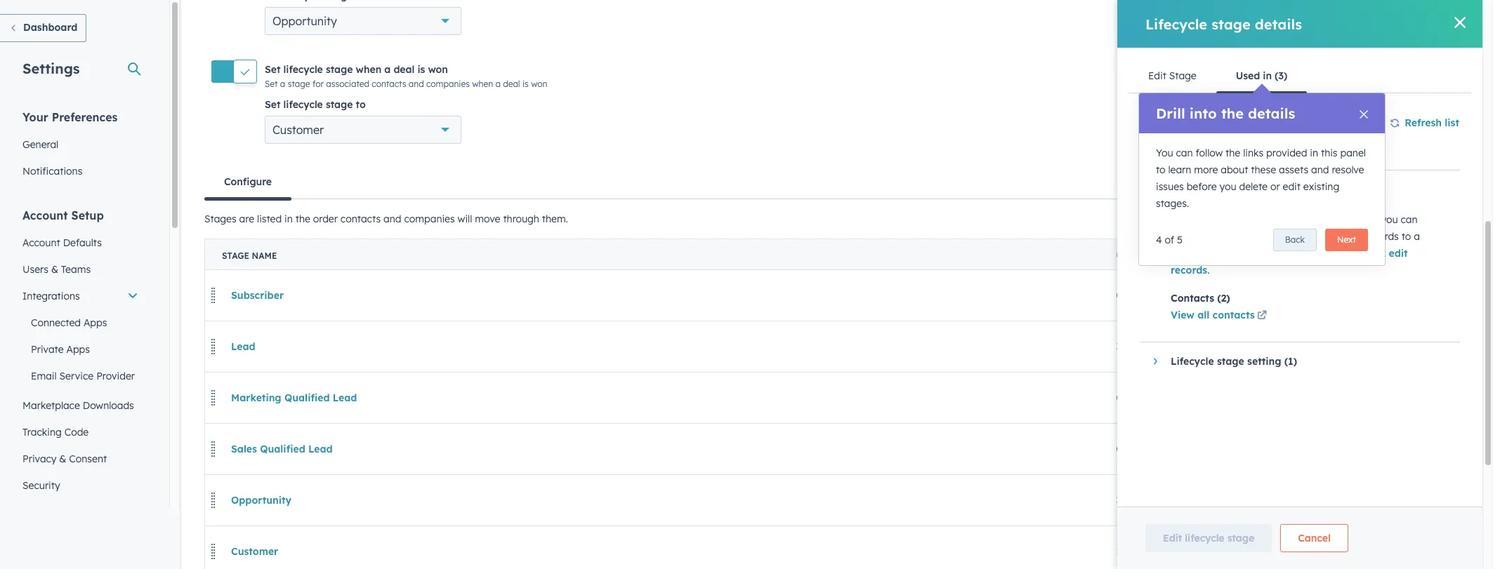 Task type: describe. For each thing, give the bounding box(es) containing it.
more inside stage. before you can delete the stage, you need to move these records to a different stage. learn more about how to
[[1274, 248, 1298, 260]]

you can follow the links provided in this panel to learn more about these assets and resolve issues before you delete or edit existing stages.
[[1157, 147, 1367, 210]]

(2) for contacts (2)
[[1218, 293, 1231, 305]]

configure link
[[204, 165, 292, 201]]

about inside you can follow the links provided in this panel to learn more about these assets and resolve issues before you delete or edit existing stages.
[[1221, 164, 1249, 176]]

tracking code link
[[14, 420, 147, 446]]

1 button
[[1117, 546, 1122, 559]]

preferences
[[52, 110, 118, 124]]

different
[[1171, 248, 1211, 260]]

the up need
[[1274, 214, 1289, 227]]

setup
[[71, 209, 104, 223]]

consent
[[69, 453, 107, 466]]

subscriber button
[[222, 282, 293, 310]]

notifications
[[22, 165, 82, 178]]

records
[[1171, 184, 1211, 196]]

used in (3) inside tab panel
[[1141, 115, 1216, 133]]

can inside you can follow the links provided in this panel to learn more about these assets and resolve issues before you delete or edit existing stages.
[[1177, 147, 1194, 160]]

the right into
[[1222, 105, 1244, 122]]

lifecycle stage setting (1) button
[[1140, 343, 1447, 381]]

email
[[31, 370, 57, 383]]

next
[[1338, 235, 1357, 245]]

next button
[[1326, 229, 1369, 252]]

to down associated
[[356, 99, 366, 111]]

3 inside tab panel
[[1330, 144, 1335, 157]]

0 horizontal spatial stage.
[[1214, 248, 1242, 260]]

of
[[1165, 234, 1175, 247]]

stages.
[[1157, 197, 1190, 210]]

used inside tab list
[[1237, 70, 1261, 82]]

edit stage
[[1149, 70, 1197, 82]]

users
[[22, 264, 48, 276]]

bulk edit records link
[[1171, 248, 1409, 277]]

0 horizontal spatial deal
[[394, 64, 415, 76]]

private apps
[[31, 344, 90, 356]]

into
[[1190, 105, 1218, 122]]

before
[[1187, 181, 1217, 193]]

3 button for opportunity
[[1117, 495, 1123, 508]]

0 for marketing
[[1117, 392, 1123, 405]]

account setup element
[[14, 208, 147, 500]]

sales qualified lead
[[231, 444, 333, 456]]

used in (3) link
[[1217, 59, 1308, 95]]

qualified for sales
[[260, 444, 305, 456]]

1 vertical spatial is
[[523, 79, 529, 90]]

need
[[1271, 231, 1294, 243]]

edit lifecycle stage button
[[1146, 525, 1273, 553]]

you
[[1157, 147, 1174, 160]]

2 vertical spatial you
[[1251, 231, 1268, 243]]

account setup
[[22, 209, 104, 223]]

existing
[[1304, 181, 1340, 193]]

connected
[[31, 317, 81, 330]]

0 for sales
[[1117, 444, 1123, 456]]

customer inside button
[[231, 546, 278, 559]]

5
[[1178, 234, 1183, 247]]

to right need
[[1297, 231, 1306, 243]]

is inside used in (3) tab panel
[[1255, 144, 1263, 157]]

users & teams
[[22, 264, 91, 276]]

the
[[1140, 144, 1157, 157]]

them.
[[542, 213, 568, 226]]

lifecycle for set lifecycle stage to
[[284, 99, 323, 111]]

delete inside you can follow the links provided in this panel to learn more about these assets and resolve issues before you delete or edit existing stages.
[[1240, 181, 1268, 193]]

& for privacy
[[59, 453, 66, 466]]

associated
[[326, 79, 370, 90]]

stage. before you can delete the stage, you need to move these records to a different stage. learn more about how to
[[1171, 214, 1421, 260]]

view all contacts
[[1171, 309, 1255, 322]]

1
[[1117, 546, 1122, 559]]

for
[[313, 79, 324, 90]]

subscriber
[[231, 290, 284, 302]]

drill
[[1157, 105, 1186, 122]]

and inside set lifecycle stage when a deal is won set a stage for associated contacts and companies when a deal is won
[[409, 79, 424, 90]]

used in (3) inside tab list
[[1237, 70, 1288, 82]]

general link
[[14, 131, 147, 158]]

stage inside button
[[1228, 533, 1255, 545]]

lead button
[[222, 333, 265, 361]]

qualified for marketing
[[285, 392, 330, 405]]

learn
[[1169, 164, 1192, 176]]

opportunity button
[[222, 487, 301, 515]]

& for users
[[51, 264, 58, 276]]

tracking code
[[22, 427, 89, 439]]

drill into the details
[[1157, 105, 1296, 122]]

being
[[1265, 144, 1291, 157]]

close image
[[1455, 17, 1467, 28]]

follow
[[1196, 147, 1224, 160]]

account defaults
[[22, 237, 102, 249]]

1 vertical spatial stage
[[222, 251, 250, 262]]

lifecycle for lifecycle stage details
[[1146, 15, 1208, 33]]

stage name
[[222, 251, 277, 262]]

records inside bulk edit records
[[1171, 264, 1208, 277]]

edit for edit stage
[[1149, 70, 1167, 82]]

edit lifecycle stage
[[1164, 533, 1255, 545]]

security link
[[14, 473, 147, 500]]

3 button for lead
[[1117, 341, 1123, 354]]

teams
[[61, 264, 91, 276]]

lifecycle for set lifecycle stage when a deal is won set a stage for associated contacts and companies when a deal is won
[[284, 64, 323, 76]]

3 for opportunity
[[1117, 495, 1123, 508]]

used inside tab panel
[[1141, 115, 1176, 133]]

the left order
[[296, 213, 310, 226]]

to inside you can follow the links provided in this panel to learn more about these assets and resolve issues before you delete or edit existing stages.
[[1157, 164, 1166, 176]]

provider
[[96, 370, 135, 383]]

how
[[1331, 248, 1350, 260]]

delete inside stage. before you can delete the stage, you need to move these records to a different stage. learn more about how to
[[1171, 231, 1200, 243]]

opportunity inside opportunity button
[[231, 495, 292, 508]]

customer inside popup button
[[273, 123, 324, 137]]

email service provider link
[[14, 363, 147, 390]]

lifecycle for lifecycle stage setting (1)
[[1171, 356, 1215, 368]]

records (2) button
[[1140, 171, 1447, 209]]

3 for lead
[[1117, 341, 1123, 354]]

this
[[1322, 147, 1338, 160]]

account for account setup
[[22, 209, 68, 223]]

the inside stage. before you can delete the stage, you need to move these records to a different stage. learn more about how to
[[1203, 231, 1217, 243]]

privacy
[[22, 453, 57, 466]]

customer button
[[265, 116, 462, 144]]

your
[[22, 110, 48, 124]]

more inside you can follow the links provided in this panel to learn more about these assets and resolve issues before you delete or edit existing stages.
[[1195, 164, 1219, 176]]

1 horizontal spatial won
[[531, 79, 548, 90]]

lead inside 'button'
[[333, 392, 357, 405]]

to right next
[[1402, 231, 1412, 243]]

view all contacts link
[[1171, 309, 1270, 326]]

contacts inside set lifecycle stage when a deal is won set a stage for associated contacts and companies when a deal is won
[[372, 79, 406, 90]]

sales qualified lead button
[[222, 436, 342, 464]]

your preferences element
[[14, 110, 147, 185]]

4
[[1157, 234, 1163, 247]]

bulk edit records
[[1171, 248, 1409, 277]]

name
[[252, 251, 277, 262]]

opportunity inside opportunity popup button
[[273, 14, 337, 28]]

refresh list
[[1406, 117, 1460, 130]]

1 horizontal spatial records
[[1226, 214, 1260, 227]]

marketplace downloads link
[[14, 393, 147, 420]]

back button
[[1274, 229, 1318, 252]]

0 vertical spatial stage.
[[1317, 214, 1346, 227]]



Task type: locate. For each thing, give the bounding box(es) containing it.
move for these
[[1309, 231, 1335, 243]]

(3) inside tab panel
[[1198, 115, 1216, 133]]

lifecycle right caret image
[[1171, 356, 1215, 368]]

0 horizontal spatial stage
[[222, 251, 250, 262]]

the lead lifecycle stage is being used in 3 assets.
[[1140, 144, 1370, 157]]

companies
[[426, 79, 470, 90], [404, 213, 455, 226]]

tab panel
[[204, 199, 1461, 570]]

0 horizontal spatial won
[[428, 64, 448, 76]]

records
[[1226, 214, 1260, 227], [1365, 231, 1400, 243], [1171, 264, 1208, 277]]

1 vertical spatial used
[[1141, 115, 1176, 133]]

edit inside you can follow the links provided in this panel to learn more about these assets and resolve issues before you delete or edit existing stages.
[[1283, 181, 1301, 193]]

the left "stage,"
[[1203, 231, 1217, 243]]

1 vertical spatial deal
[[503, 79, 520, 90]]

code
[[64, 427, 89, 439]]

account
[[22, 209, 68, 223], [22, 237, 60, 249]]

edit for edit lifecycle stage
[[1164, 533, 1183, 545]]

1 vertical spatial more
[[1274, 248, 1298, 260]]

connected apps
[[31, 317, 107, 330]]

lifecycle stage setting (1)
[[1171, 356, 1298, 368]]

2 vertical spatial 3
[[1117, 495, 1123, 508]]

set
[[265, 64, 281, 76], [265, 79, 278, 90], [265, 99, 281, 111]]

1 vertical spatial used in (3)
[[1141, 115, 1216, 133]]

1 account from the top
[[22, 209, 68, 223]]

learn
[[1245, 248, 1271, 260]]

1 horizontal spatial delete
[[1240, 181, 1268, 193]]

3 0 from the top
[[1117, 444, 1123, 456]]

integrations
[[22, 290, 80, 303]]

2 vertical spatial used
[[1117, 251, 1140, 262]]

apps
[[84, 317, 107, 330], [66, 344, 90, 356]]

1 vertical spatial stage.
[[1214, 248, 1242, 260]]

0 horizontal spatial more
[[1195, 164, 1219, 176]]

1 horizontal spatial &
[[59, 453, 66, 466]]

0 vertical spatial 3
[[1330, 144, 1335, 157]]

order
[[313, 213, 338, 226]]

set for set lifecycle stage to
[[265, 99, 281, 111]]

0 vertical spatial customer
[[273, 123, 324, 137]]

1 horizontal spatial and
[[409, 79, 424, 90]]

0 horizontal spatial you
[[1220, 181, 1237, 193]]

0 horizontal spatial when
[[356, 64, 382, 76]]

1 vertical spatial contacts
[[341, 213, 381, 226]]

downloads
[[83, 400, 134, 412]]

1 vertical spatial set
[[265, 79, 278, 90]]

0 vertical spatial records
[[1226, 214, 1260, 227]]

2 horizontal spatial you
[[1382, 214, 1399, 227]]

stage. up next
[[1317, 214, 1346, 227]]

3 button
[[1117, 341, 1123, 354], [1117, 495, 1123, 508]]

1 horizontal spatial stage.
[[1317, 214, 1346, 227]]

2 account from the top
[[22, 237, 60, 249]]

more
[[1195, 164, 1219, 176], [1274, 248, 1298, 260]]

1 vertical spatial move
[[1309, 231, 1335, 243]]

when
[[356, 64, 382, 76], [472, 79, 493, 90]]

opportunity up customer button
[[231, 495, 292, 508]]

2 set from the top
[[265, 79, 278, 90]]

(3) up follow
[[1198, 115, 1216, 133]]

set lifecycle stage to
[[265, 99, 366, 111]]

the inside you can follow the links provided in this panel to learn more about these assets and resolve issues before you delete or edit existing stages.
[[1226, 147, 1241, 160]]

2 vertical spatial contacts
[[1213, 309, 1255, 322]]

(2) for records (2)
[[1214, 184, 1227, 196]]

(1)
[[1285, 356, 1298, 368]]

1 vertical spatial you
[[1382, 214, 1399, 227]]

a
[[385, 64, 391, 76], [280, 79, 286, 90], [496, 79, 501, 90], [1415, 231, 1421, 243]]

tracking
[[22, 427, 62, 439]]

(2) inside dropdown button
[[1214, 184, 1227, 196]]

0 vertical spatial more
[[1195, 164, 1219, 176]]

contacts right order
[[341, 213, 381, 226]]

marketplace
[[22, 400, 80, 412]]

1 vertical spatial lifecycle
[[1171, 356, 1215, 368]]

1 vertical spatial delete
[[1171, 231, 1200, 243]]

1 horizontal spatial can
[[1402, 214, 1418, 227]]

stage
[[1170, 70, 1197, 82], [222, 251, 250, 262]]

stages are listed in the order contacts and companies will move through them.
[[204, 213, 568, 226]]

marketing qualified lead button
[[222, 385, 366, 413]]

bulk
[[1365, 248, 1387, 260]]

used
[[1294, 144, 1316, 157]]

0 vertical spatial (2)
[[1214, 184, 1227, 196]]

delete left or at the top of the page
[[1240, 181, 1268, 193]]

records in the lead
[[1223, 214, 1315, 227]]

1 vertical spatial 0
[[1117, 392, 1123, 405]]

0 vertical spatial used
[[1237, 70, 1261, 82]]

0 horizontal spatial is
[[418, 64, 425, 76]]

account up account defaults
[[22, 209, 68, 223]]

apps for connected apps
[[84, 317, 107, 330]]

2 vertical spatial records
[[1171, 264, 1208, 277]]

& right 'users'
[[51, 264, 58, 276]]

0 vertical spatial when
[[356, 64, 382, 76]]

0 horizontal spatial these
[[1252, 164, 1277, 176]]

1 horizontal spatial used
[[1141, 115, 1176, 133]]

general
[[22, 138, 58, 151]]

0 vertical spatial lifecycle
[[1146, 15, 1208, 33]]

service
[[59, 370, 94, 383]]

stage,
[[1220, 231, 1249, 243]]

1 3 button from the top
[[1117, 341, 1123, 354]]

2 vertical spatial and
[[384, 213, 402, 226]]

0 vertical spatial (3)
[[1275, 70, 1288, 82]]

apps up service
[[66, 344, 90, 356]]

a inside stage. before you can delete the stage, you need to move these records to a different stage. learn more about how to
[[1415, 231, 1421, 243]]

integrations button
[[14, 283, 147, 310]]

can right before
[[1402, 214, 1418, 227]]

0 vertical spatial 0
[[1117, 290, 1123, 302]]

tab panel containing stages are listed in the order contacts and companies will move through them.
[[204, 199, 1461, 570]]

move up how
[[1309, 231, 1335, 243]]

0 horizontal spatial edit
[[1283, 181, 1301, 193]]

lifecycle up edit stage
[[1146, 15, 1208, 33]]

and up existing
[[1312, 164, 1330, 176]]

won
[[428, 64, 448, 76], [531, 79, 548, 90]]

set lifecycle stage when a deal is won set a stage for associated contacts and companies when a deal is won
[[265, 64, 548, 90]]

stage. down "stage,"
[[1214, 248, 1242, 260]]

1 horizontal spatial these
[[1337, 231, 1362, 243]]

customer down set lifecycle stage to
[[273, 123, 324, 137]]

through
[[503, 213, 540, 226]]

1 vertical spatial edit
[[1164, 533, 1183, 545]]

links
[[1244, 147, 1264, 160]]

records up "stage,"
[[1226, 214, 1260, 227]]

apps down integrations button
[[84, 317, 107, 330]]

settings
[[22, 60, 80, 77]]

& right privacy
[[59, 453, 66, 466]]

qualified right the sales
[[260, 444, 305, 456]]

1 vertical spatial (2)
[[1218, 293, 1231, 305]]

0 vertical spatial edit
[[1149, 70, 1167, 82]]

1 vertical spatial records
[[1365, 231, 1400, 243]]

set for set lifecycle stage when a deal is won set a stage for associated contacts and companies when a deal is won
[[265, 64, 281, 76]]

can up learn
[[1177, 147, 1194, 160]]

lifecycle inside used in (3) tab panel
[[1187, 144, 1224, 157]]

about down links
[[1221, 164, 1249, 176]]

link opens in a new window image
[[1258, 312, 1268, 322]]

0 vertical spatial set
[[265, 64, 281, 76]]

close image
[[1360, 110, 1369, 119]]

contacts right associated
[[372, 79, 406, 90]]

3
[[1330, 144, 1335, 157], [1117, 341, 1123, 354], [1117, 495, 1123, 508]]

records up bulk
[[1365, 231, 1400, 243]]

3 set from the top
[[265, 99, 281, 111]]

(2) right records
[[1214, 184, 1227, 196]]

these down links
[[1252, 164, 1277, 176]]

edit inside button
[[1164, 533, 1183, 545]]

1 0 from the top
[[1117, 290, 1123, 302]]

1 horizontal spatial used in (3)
[[1237, 70, 1288, 82]]

you inside you can follow the links provided in this panel to learn more about these assets and resolve issues before you delete or edit existing stages.
[[1220, 181, 1237, 193]]

1 horizontal spatial (3)
[[1275, 70, 1288, 82]]

1 vertical spatial 3
[[1117, 341, 1123, 354]]

0
[[1117, 290, 1123, 302], [1117, 392, 1123, 405], [1117, 444, 1123, 456]]

2 horizontal spatial and
[[1312, 164, 1330, 176]]

(2) up 'view all contacts' link
[[1218, 293, 1231, 305]]

&
[[51, 264, 58, 276], [59, 453, 66, 466]]

move
[[475, 213, 501, 226], [1309, 231, 1335, 243]]

0 vertical spatial &
[[51, 264, 58, 276]]

these up how
[[1337, 231, 1362, 243]]

lifecycle inside set lifecycle stage when a deal is won set a stage for associated contacts and companies when a deal is won
[[284, 64, 323, 76]]

0 vertical spatial used in (3)
[[1237, 70, 1288, 82]]

and
[[409, 79, 424, 90], [1312, 164, 1330, 176], [384, 213, 402, 226]]

details up used in (3) link
[[1256, 15, 1303, 33]]

sales
[[231, 444, 257, 456]]

1 vertical spatial account
[[22, 237, 60, 249]]

stage left name
[[222, 251, 250, 262]]

used in (3) up drill into the details
[[1237, 70, 1288, 82]]

0 vertical spatial delete
[[1240, 181, 1268, 193]]

0 vertical spatial stage
[[1170, 70, 1197, 82]]

refresh list button
[[1391, 115, 1460, 133]]

delete up different
[[1171, 231, 1200, 243]]

the left links
[[1226, 147, 1241, 160]]

0 vertical spatial and
[[409, 79, 424, 90]]

apps for private apps
[[66, 344, 90, 356]]

customer button
[[222, 539, 288, 567]]

will
[[458, 213, 472, 226]]

2 vertical spatial 0
[[1117, 444, 1123, 456]]

0 vertical spatial companies
[[426, 79, 470, 90]]

stage
[[1212, 15, 1251, 33], [326, 64, 353, 76], [288, 79, 310, 90], [326, 99, 353, 111], [1227, 144, 1253, 157], [1218, 356, 1245, 368], [1228, 533, 1255, 545]]

about inside stage. before you can delete the stage, you need to move these records to a different stage. learn more about how to
[[1301, 248, 1328, 260]]

used in (3) tab panel
[[1129, 93, 1472, 392]]

are
[[239, 213, 254, 226]]

move inside stage. before you can delete the stage, you need to move these records to a different stage. learn more about how to
[[1309, 231, 1335, 243]]

these inside stage. before you can delete the stage, you need to move these records to a different stage. learn more about how to
[[1337, 231, 1362, 243]]

1 vertical spatial details
[[1249, 105, 1296, 122]]

(3) up drill into the details
[[1275, 70, 1288, 82]]

records inside stage. before you can delete the stage, you need to move these records to a different stage. learn more about how to
[[1365, 231, 1400, 243]]

customer down opportunity button
[[231, 546, 278, 559]]

all
[[1198, 309, 1210, 322]]

1 horizontal spatial when
[[472, 79, 493, 90]]

refresh
[[1406, 117, 1443, 130]]

qualified right the marketing
[[285, 392, 330, 405]]

0 horizontal spatial records
[[1171, 264, 1208, 277]]

move right will
[[475, 213, 501, 226]]

link opens in a new window image
[[1258, 309, 1268, 326]]

opportunity
[[273, 14, 337, 28], [231, 495, 292, 508]]

qualified inside 'button'
[[285, 392, 330, 405]]

0 horizontal spatial and
[[384, 213, 402, 226]]

in inside you can follow the links provided in this panel to learn more about these assets and resolve issues before you delete or edit existing stages.
[[1311, 147, 1319, 160]]

caret image
[[1152, 188, 1160, 192]]

0 vertical spatial opportunity
[[273, 14, 337, 28]]

stage inside dropdown button
[[1218, 356, 1245, 368]]

in inside tab list
[[1264, 70, 1273, 82]]

account up 'users'
[[22, 237, 60, 249]]

edit right bulk
[[1390, 248, 1409, 260]]

records down different
[[1171, 264, 1208, 277]]

0 vertical spatial deal
[[394, 64, 415, 76]]

qualified inside button
[[260, 444, 305, 456]]

(2)
[[1214, 184, 1227, 196], [1218, 293, 1231, 305]]

0 vertical spatial apps
[[84, 317, 107, 330]]

1 vertical spatial opportunity
[[231, 495, 292, 508]]

2 3 button from the top
[[1117, 495, 1123, 508]]

lifecycle inside dropdown button
[[1171, 356, 1215, 368]]

privacy & consent
[[22, 453, 107, 466]]

0 vertical spatial edit
[[1283, 181, 1301, 193]]

2 vertical spatial set
[[265, 99, 281, 111]]

0 vertical spatial qualified
[[285, 392, 330, 405]]

marketing qualified lead
[[231, 392, 357, 405]]

stages
[[204, 213, 237, 226]]

1 horizontal spatial stage
[[1170, 70, 1197, 82]]

account for account defaults
[[22, 237, 60, 249]]

customer
[[273, 123, 324, 137], [231, 546, 278, 559]]

security
[[22, 480, 60, 493]]

users & teams link
[[14, 256, 147, 283]]

caret image
[[1154, 358, 1158, 366]]

2 0 from the top
[[1117, 392, 1123, 405]]

1 vertical spatial &
[[59, 453, 66, 466]]

can inside stage. before you can delete the stage, you need to move these records to a different stage. learn more about how to
[[1402, 214, 1418, 227]]

1 vertical spatial companies
[[404, 213, 455, 226]]

marketing
[[231, 392, 282, 405]]

opportunity button
[[265, 7, 462, 35]]

0 vertical spatial details
[[1256, 15, 1303, 33]]

notifications link
[[14, 158, 147, 185]]

1 horizontal spatial you
[[1251, 231, 1268, 243]]

about
[[1221, 164, 1249, 176], [1301, 248, 1328, 260]]

tab list containing edit stage
[[1129, 59, 1472, 95]]

details up being
[[1249, 105, 1296, 122]]

0 vertical spatial you
[[1220, 181, 1237, 193]]

view
[[1171, 309, 1195, 322]]

the
[[1222, 105, 1244, 122], [1226, 147, 1241, 160], [296, 213, 310, 226], [1274, 214, 1289, 227], [1203, 231, 1217, 243]]

0 vertical spatial 3 button
[[1117, 341, 1123, 354]]

edit inside tab list
[[1149, 70, 1167, 82]]

companies inside set lifecycle stage when a deal is won set a stage for associated contacts and companies when a deal is won
[[426, 79, 470, 90]]

used in (3) up you
[[1141, 115, 1216, 133]]

opportunity up for
[[273, 14, 337, 28]]

issues
[[1157, 181, 1185, 193]]

these inside you can follow the links provided in this panel to learn more about these assets and resolve issues before you delete or edit existing stages.
[[1252, 164, 1277, 176]]

used in
[[1117, 251, 1154, 262]]

1 vertical spatial edit
[[1390, 248, 1409, 260]]

1 vertical spatial won
[[531, 79, 548, 90]]

move for through
[[475, 213, 501, 226]]

about down back
[[1301, 248, 1328, 260]]

0 horizontal spatial used in (3)
[[1141, 115, 1216, 133]]

2 horizontal spatial records
[[1365, 231, 1400, 243]]

1 vertical spatial about
[[1301, 248, 1328, 260]]

and inside you can follow the links provided in this panel to learn more about these assets and resolve issues before you delete or edit existing stages.
[[1312, 164, 1330, 176]]

and right order
[[384, 213, 402, 226]]

more down follow
[[1195, 164, 1219, 176]]

.
[[1208, 264, 1210, 277]]

private apps link
[[14, 337, 147, 363]]

stage up drill
[[1170, 70, 1197, 82]]

setting
[[1248, 356, 1282, 368]]

more down back
[[1274, 248, 1298, 260]]

before
[[1348, 214, 1379, 227]]

1 vertical spatial when
[[472, 79, 493, 90]]

can
[[1177, 147, 1194, 160], [1402, 214, 1418, 227]]

0 horizontal spatial move
[[475, 213, 501, 226]]

contacts (2)
[[1171, 293, 1231, 305]]

1 set from the top
[[265, 64, 281, 76]]

tab list
[[1129, 59, 1472, 95]]

contacts
[[1171, 293, 1215, 305]]

contacts left link opens in a new window icon
[[1213, 309, 1255, 322]]

0 horizontal spatial used
[[1117, 251, 1140, 262]]

lifecycle
[[1146, 15, 1208, 33], [1171, 356, 1215, 368]]

lifecycle for edit lifecycle stage
[[1186, 533, 1225, 545]]

contacts inside 'view all contacts' link
[[1213, 309, 1255, 322]]

0 vertical spatial account
[[22, 209, 68, 223]]

lifecycle inside button
[[1186, 533, 1225, 545]]

edit inside bulk edit records
[[1390, 248, 1409, 260]]

0 vertical spatial contacts
[[372, 79, 406, 90]]

1 vertical spatial (3)
[[1198, 115, 1216, 133]]

to right how
[[1353, 248, 1362, 260]]

0 horizontal spatial can
[[1177, 147, 1194, 160]]

0 vertical spatial is
[[418, 64, 425, 76]]

1 vertical spatial these
[[1337, 231, 1362, 243]]

edit right or at the top of the page
[[1283, 181, 1301, 193]]

to down you
[[1157, 164, 1166, 176]]

1 horizontal spatial deal
[[503, 79, 520, 90]]

stage inside tab list
[[1170, 70, 1197, 82]]

1 vertical spatial can
[[1402, 214, 1418, 227]]

and right associated
[[409, 79, 424, 90]]

email service provider
[[31, 370, 135, 383]]

back
[[1286, 235, 1306, 245]]



Task type: vqa. For each thing, say whether or not it's contained in the screenshot.


